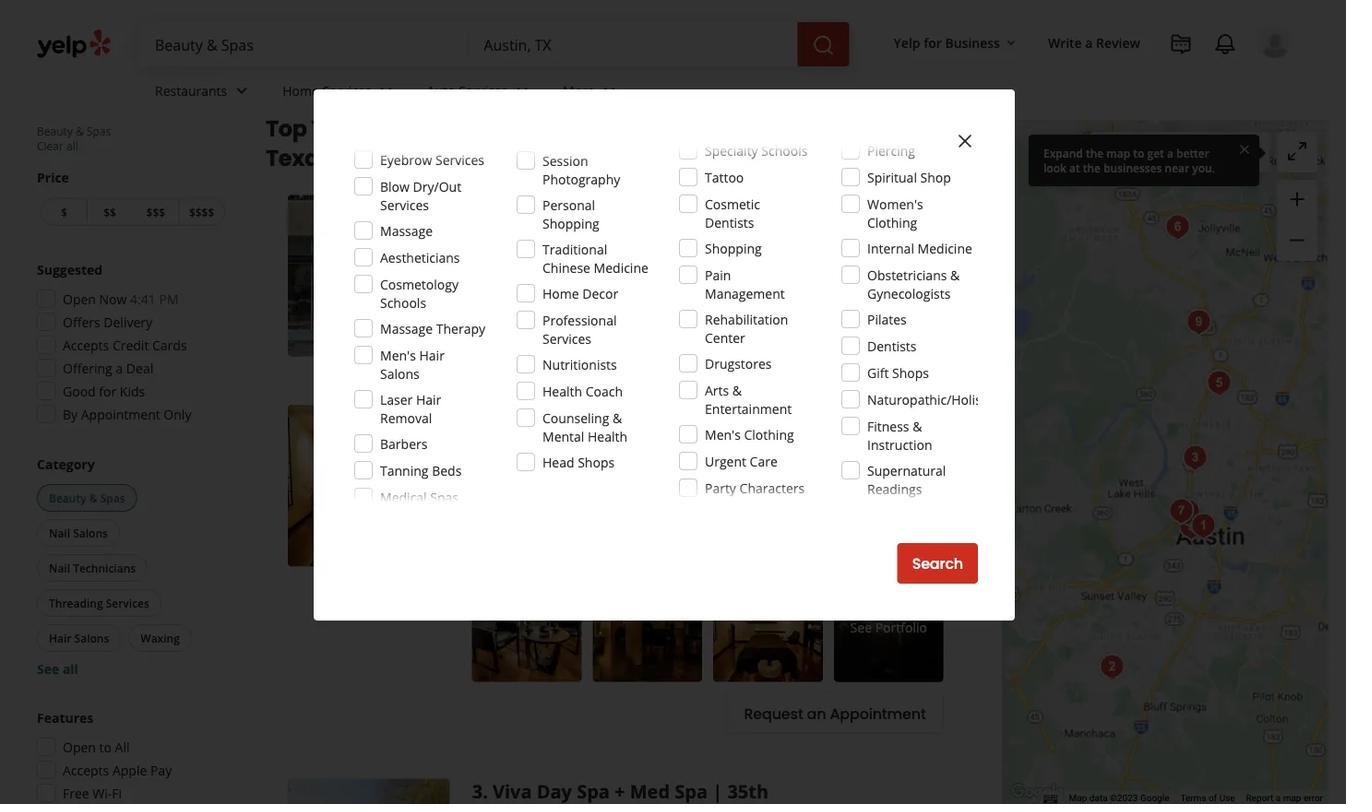 Task type: locate. For each thing, give the bounding box(es) containing it.
24 chevron down v2 image left yelp "link"
[[231, 80, 253, 102]]

services for auto services
[[459, 82, 508, 99]]

24 chevron down v2 image inside the more link
[[599, 80, 621, 102]]

salons down (630 reviews) at the top of page
[[632, 255, 668, 271]]

a for write a review
[[1086, 34, 1093, 51]]

threading
[[49, 596, 103, 611]]

0 horizontal spatial medicine
[[594, 259, 649, 276]]

0 horizontal spatial and
[[531, 327, 554, 345]]

more
[[650, 327, 684, 345]]

slideshow element for milk + honey
[[288, 195, 450, 357]]

1 next image from the top
[[421, 265, 443, 287]]

fitness
[[868, 418, 910, 435]]

clothing inside women's clothing
[[868, 214, 918, 231]]

services inside professional services
[[543, 330, 592, 348]]

at
[[1070, 160, 1081, 175]]

a inside expand the map to get a better look at the businesses near you.
[[1168, 145, 1174, 161]]

all down hair salons button
[[63, 660, 78, 678]]

clothing for women's clothing
[[868, 214, 918, 231]]

for for good
[[99, 383, 117, 400]]

close image
[[954, 130, 977, 152], [1238, 141, 1253, 157]]

group containing features
[[31, 709, 229, 805]]

a right the write
[[1086, 34, 1093, 51]]

a for offering a deal
[[116, 360, 123, 377]]

schools for specialty schools
[[762, 142, 808, 159]]

day spas link
[[472, 254, 529, 272], [535, 464, 591, 483]]

24 chevron down v2 image right more
[[599, 80, 621, 102]]

2 accepts from the top
[[63, 762, 109, 780]]

massage up men's hair salons in the top left of the page
[[380, 320, 433, 337]]

2 reviews) from the top
[[631, 436, 680, 453]]

0 vertical spatial yelp
[[894, 34, 921, 51]]

+ left med
[[615, 780, 625, 805]]

yelp for yelp for business
[[894, 34, 921, 51]]

salons for the left nail salons button
[[73, 526, 108, 541]]

nail inside button
[[49, 561, 70, 576]]

a right "what
[[532, 309, 539, 326]]

1 previous image from the top
[[295, 265, 318, 287]]

accepts apple pay
[[63, 762, 172, 780]]

2 horizontal spatial map
[[1284, 793, 1302, 805]]

viva day spa + med spa | 35th link
[[493, 780, 769, 805]]

day for top day spas link
[[476, 255, 497, 271]]

open up offers
[[63, 290, 96, 308]]

salons down beauty & spas button
[[73, 526, 108, 541]]

1 horizontal spatial +
[[615, 780, 625, 805]]

1 accepts from the top
[[63, 336, 109, 354]]

massage down 5 star rating image
[[476, 465, 524, 481]]

close image inside 'search' dialog
[[954, 130, 977, 152]]

spas up session
[[495, 113, 550, 144]]

day spas down mental
[[538, 465, 588, 481]]

0 horizontal spatial search
[[913, 554, 964, 575]]

1 vertical spatial slideshow element
[[288, 405, 450, 567]]

2 previous image from the top
[[295, 475, 318, 497]]

data
[[1090, 793, 1108, 805]]

warehouse
[[716, 255, 785, 272]]

near
[[554, 113, 607, 144]]

0 horizontal spatial $$$
[[146, 204, 165, 220]]

+
[[539, 195, 549, 221], [641, 405, 651, 431], [615, 780, 625, 805]]

a left deal
[[116, 360, 123, 377]]

shops for gift shops
[[893, 364, 930, 382]]

0 vertical spatial care
[[567, 255, 592, 271]]

zen
[[493, 405, 527, 431]]

group containing suggested
[[31, 260, 229, 429]]

services down the blow
[[380, 196, 429, 214]]

lux
[[719, 309, 741, 326]]

0 vertical spatial see
[[851, 619, 872, 637]]

day spas down 4 star rating "image"
[[476, 255, 525, 271]]

.
[[748, 519, 751, 537], [483, 780, 488, 805]]

shops right gift
[[893, 364, 930, 382]]

0 horizontal spatial $$
[[104, 204, 116, 220]]

she
[[851, 309, 874, 326]]

enjoy
[[792, 519, 824, 537]]

zoom in image
[[1287, 188, 1309, 210]]

glow spa & wax house image
[[1201, 365, 1238, 402]]

search inside button
[[913, 554, 964, 575]]

terms
[[1181, 793, 1207, 805]]

2 vertical spatial +
[[615, 780, 625, 805]]

day down 4 star rating "image"
[[476, 255, 497, 271]]

1 horizontal spatial dentists
[[868, 337, 917, 355]]

men's
[[380, 347, 416, 364], [705, 426, 741, 444]]

. if you enjoy massage and serene environments, this is..."
[[493, 519, 907, 555]]

spas down 5.0 at the bottom of page
[[562, 465, 588, 481]]

$$ left $$$ button
[[104, 204, 116, 220]]

& down 'internal medicine'
[[951, 266, 960, 284]]

10:00
[[541, 283, 574, 301]]

notifications image
[[1215, 33, 1237, 55]]

1 horizontal spatial close image
[[1238, 141, 1253, 157]]

0 horizontal spatial home
[[283, 82, 319, 99]]

women's clothing
[[868, 195, 924, 231]]

waxing button
[[129, 625, 192, 653]]

schools
[[762, 142, 808, 159], [380, 294, 427, 312]]

viva day spa + med spa | lamar image
[[1174, 509, 1210, 546]]

4.0
[[579, 226, 598, 243]]

cosmetic
[[705, 195, 761, 213]]

0 horizontal spatial shopping
[[543, 215, 600, 232]]

see for see portfolio
[[851, 619, 872, 637]]

0 vertical spatial day spas button
[[472, 254, 529, 272]]

nail salons button down (630 reviews) at the top of page
[[603, 254, 672, 272]]

0 horizontal spatial milk + honey image
[[288, 195, 450, 357]]

see left portfolio
[[851, 619, 872, 637]]

close image for 'expand the map to get a better look at the businesses near you.' tooltip
[[1238, 141, 1253, 157]]

district
[[789, 255, 831, 272]]

salons up laser
[[380, 365, 420, 383]]

internal medicine
[[868, 240, 973, 257]]

instruction
[[868, 436, 933, 454]]

home up "top"
[[283, 82, 319, 99]]

$$$ inside $$$ button
[[146, 204, 165, 220]]

$$$ left $$$$
[[146, 204, 165, 220]]

24 chevron down v2 image for auto services
[[511, 80, 534, 102]]

barbers
[[380, 435, 428, 453]]

& for arts & entertainment
[[733, 382, 742, 399]]

& up (302 on the left bottom of page
[[613, 409, 622, 427]]

was
[[877, 309, 900, 326]]

3 24 chevron down v2 image from the left
[[599, 80, 621, 102]]

0 horizontal spatial men's
[[380, 347, 416, 364]]

to left get
[[1134, 145, 1145, 161]]

yelp inside button
[[894, 34, 921, 51]]

clothing for men's clothing
[[744, 426, 794, 444]]

blend
[[531, 405, 584, 431]]

reviews) up nail salons link
[[631, 226, 680, 243]]

reviews) inside "link"
[[631, 436, 680, 453]]

milk + honey link
[[493, 195, 611, 221]]

0 horizontal spatial close image
[[954, 130, 977, 152]]

see all
[[37, 660, 78, 678]]

men's for men's clothing
[[705, 426, 741, 444]]

1 vertical spatial and
[[884, 519, 907, 537]]

1 vertical spatial shops
[[578, 454, 615, 471]]

0 vertical spatial $$
[[104, 204, 116, 220]]

men's up 'urgent'
[[705, 426, 741, 444]]

home inside 'search' dialog
[[543, 285, 579, 302]]

counseling
[[543, 409, 610, 427]]

0 horizontal spatial see
[[37, 660, 59, 678]]

hair for removal
[[416, 391, 442, 408]]

all right clear
[[66, 138, 78, 154]]

hair inside men's hair salons
[[420, 347, 445, 364]]

for inside button
[[924, 34, 942, 51]]

. inside the . if you enjoy massage and serene environments, this is..."
[[748, 519, 751, 537]]

clothing down 'entertainment'
[[744, 426, 794, 444]]

services inside blow dry/out services
[[380, 196, 429, 214]]

slideshow element
[[288, 195, 450, 357], [288, 405, 450, 567]]

accepts up free wi-fi
[[63, 762, 109, 780]]

1 horizontal spatial men's
[[705, 426, 741, 444]]

1 horizontal spatial nail salons
[[607, 255, 668, 271]]

1 vertical spatial day spas button
[[535, 464, 591, 483]]

portfolio
[[876, 619, 928, 637]]

0 horizontal spatial day spas button
[[472, 254, 529, 272]]

1 horizontal spatial see
[[851, 619, 872, 637]]

medicine
[[918, 240, 973, 257], [594, 259, 649, 276]]

day
[[476, 255, 497, 271], [538, 465, 560, 481], [537, 780, 572, 805]]

0 vertical spatial all
[[66, 138, 78, 154]]

this
[[627, 537, 649, 555]]

massage up the aestheticians
[[380, 222, 433, 240]]

0 horizontal spatial yelp
[[266, 98, 290, 113]]

0 horizontal spatial day spas
[[476, 255, 525, 271]]

1 24 chevron down v2 image from the left
[[231, 80, 253, 102]]

16 info v2 image
[[951, 124, 966, 139]]

1 horizontal spatial day spas button
[[535, 464, 591, 483]]

services down beautiful
[[543, 330, 592, 348]]

1 horizontal spatial health
[[588, 428, 628, 445]]

2 vertical spatial nail
[[49, 561, 70, 576]]

beauty up price
[[37, 124, 73, 139]]

next image
[[421, 265, 443, 287], [421, 475, 443, 497]]

appointment inside button
[[830, 704, 926, 725]]

services for professional services
[[543, 330, 592, 348]]

0 vertical spatial day spas
[[476, 255, 525, 271]]

characters
[[740, 480, 805, 497]]

specialty
[[705, 142, 758, 159]]

map left error
[[1284, 793, 1302, 805]]

dentists down pilates
[[868, 337, 917, 355]]

beauty inside button
[[49, 491, 86, 506]]

0 vertical spatial search
[[1128, 144, 1169, 161]]

appointment right an
[[830, 704, 926, 725]]

nail up threading
[[49, 561, 70, 576]]

0 vertical spatial next image
[[421, 265, 443, 287]]

restaurants
[[155, 82, 227, 99]]

$$ down (302 on the left bottom of page
[[599, 465, 614, 483]]

pm up 'professional'
[[577, 283, 596, 301]]

1 vertical spatial day spas link
[[535, 464, 591, 483]]

0 vertical spatial slideshow element
[[288, 195, 450, 357]]

0 vertical spatial medicine
[[918, 240, 973, 257]]

day spas button down mental
[[535, 464, 591, 483]]

1 open from the top
[[63, 290, 96, 308]]

and inside the . if you enjoy massage and serene environments, this is..."
[[884, 519, 907, 537]]

0 horizontal spatial health
[[543, 383, 583, 400]]

day right viva
[[537, 780, 572, 805]]

care inside 'search' dialog
[[750, 453, 778, 470]]

reviews) for (302 reviews)
[[631, 436, 680, 453]]

1 vertical spatial men's
[[705, 426, 741, 444]]

clothing down women's
[[868, 214, 918, 231]]

close image right piercing
[[954, 130, 977, 152]]

1 slideshow element from the top
[[288, 195, 450, 357]]

to left all
[[99, 739, 112, 756]]

services up dry/out
[[436, 151, 485, 168]]

pm right 4:41 at the left of page
[[159, 290, 179, 308]]

0 vertical spatial shopping
[[543, 215, 600, 232]]

0 vertical spatial $$$
[[146, 204, 165, 220]]

report
[[1247, 793, 1274, 805]]

1 vertical spatial for
[[99, 383, 117, 400]]

& down category
[[89, 491, 97, 506]]

yelp left 16 chevron right v2 icon
[[266, 98, 290, 113]]

a right get
[[1168, 145, 1174, 161]]

skin care link
[[536, 254, 596, 272]]

spas inside top 10 best beauty & spas near austin, texas
[[495, 113, 550, 144]]

medicine inside traditional chinese medicine
[[594, 259, 649, 276]]

home services
[[283, 82, 372, 99]]

& inside fitness & instruction
[[913, 418, 923, 435]]

health inside counseling & mental health
[[588, 428, 628, 445]]

projects image
[[1170, 33, 1193, 55]]

& inside beauty & spas clear all
[[76, 124, 84, 139]]

& for beauty & spas
[[89, 491, 97, 506]]

1 vertical spatial open
[[63, 739, 96, 756]]

1 horizontal spatial shops
[[893, 364, 930, 382]]

zen blend mind + body spa
[[493, 405, 740, 431]]

. left viva
[[483, 780, 488, 805]]

1 reviews) from the top
[[631, 226, 680, 243]]

1 horizontal spatial care
[[750, 453, 778, 470]]

& inside obstetricians & gynecologists
[[951, 266, 960, 284]]

nail down beauty & spas button
[[49, 526, 70, 541]]

1 horizontal spatial map
[[1189, 144, 1216, 161]]

0 horizontal spatial nail salons
[[49, 526, 108, 541]]

0 horizontal spatial shops
[[578, 454, 615, 471]]

massage inside button
[[476, 465, 524, 481]]

near
[[1165, 160, 1190, 175]]

"what a beautiful
[[493, 309, 602, 326]]

reviews)
[[631, 226, 680, 243], [631, 436, 680, 453]]

1 vertical spatial previous image
[[295, 475, 318, 497]]

services for home services
[[323, 82, 372, 99]]

head shops
[[543, 454, 615, 471]]

beauty inside beauty & spas clear all
[[37, 124, 73, 139]]

medicine up decor
[[594, 259, 649, 276]]

1 vertical spatial day
[[538, 465, 560, 481]]

spas down 4 star rating "image"
[[500, 255, 525, 271]]

previous image for milk + honey
[[295, 265, 318, 287]]

viva
[[493, 780, 532, 805]]

services for threading services
[[106, 596, 149, 611]]

fitness & instruction
[[868, 418, 933, 454]]

tattoo
[[705, 168, 744, 186]]

map region
[[986, 18, 1347, 805]]

centers
[[705, 116, 752, 133]]

0 vertical spatial day spas link
[[472, 254, 529, 272]]

photography
[[543, 170, 621, 188]]

search up portfolio
[[913, 554, 964, 575]]

1 vertical spatial milk + honey image
[[1186, 508, 1222, 545]]

spa.
[[635, 309, 659, 326]]

$$$$ button
[[178, 198, 225, 226]]

appointment down kids
[[81, 406, 160, 423]]

schools down cosmetology
[[380, 294, 427, 312]]

for for yelp
[[924, 34, 942, 51]]

decor
[[583, 285, 619, 302]]

schools inside cosmetology schools
[[380, 294, 427, 312]]

1 horizontal spatial appointment
[[830, 704, 926, 725]]

pilates
[[868, 311, 907, 328]]

home
[[283, 82, 319, 99], [543, 285, 579, 302]]

shopping down the personal
[[543, 215, 600, 232]]

map inside expand the map to get a better look at the businesses near you.
[[1107, 145, 1131, 161]]

and down readings
[[884, 519, 907, 537]]

0 vertical spatial +
[[539, 195, 549, 221]]

0 vertical spatial men's
[[380, 347, 416, 364]]

hair up "removal" at the bottom of page
[[416, 391, 442, 408]]

reviews) down body
[[631, 436, 680, 453]]

hair inside laser hair removal
[[416, 391, 442, 408]]

2 next image from the top
[[421, 475, 443, 497]]

& right clear
[[76, 124, 84, 139]]

24 chevron down v2 image right auto services
[[511, 80, 534, 102]]

1 horizontal spatial nail salons button
[[603, 254, 672, 272]]

aestheticians
[[380, 249, 460, 266]]

and inside little spa. i had the lux facial with claire. she was very sweet and professional..."
[[531, 327, 554, 345]]

0 vertical spatial open
[[63, 290, 96, 308]]

services left 24 chevron down v2 icon
[[323, 82, 372, 99]]

1 vertical spatial reviews)
[[631, 436, 680, 453]]

accepts for accepts credit cards
[[63, 336, 109, 354]]

hair up 'see all'
[[49, 631, 72, 646]]

head
[[543, 454, 575, 471]]

close image right 'better'
[[1238, 141, 1253, 157]]

$$ button
[[87, 198, 132, 226]]

close image inside 'expand the map to get a better look at the businesses near you.' tooltip
[[1238, 141, 1253, 157]]

body
[[656, 405, 702, 431]]

1 horizontal spatial for
[[924, 34, 942, 51]]

services down technicians
[[106, 596, 149, 611]]

search left the as
[[1128, 144, 1169, 161]]

mind
[[589, 405, 636, 431]]

0 horizontal spatial care
[[567, 255, 592, 271]]

nail salons down (630 reviews) at the top of page
[[607, 255, 668, 271]]

map right the as
[[1189, 144, 1216, 161]]

24 chevron down v2 image
[[231, 80, 253, 102], [511, 80, 534, 102], [599, 80, 621, 102]]

beauty down category
[[49, 491, 86, 506]]

$$$$
[[189, 204, 214, 220]]

accepts up offering
[[63, 336, 109, 354]]

$$$ left pain
[[679, 255, 701, 272]]

open
[[63, 290, 96, 308], [63, 739, 96, 756]]

previous image for zen blend mind + body spa
[[295, 475, 318, 497]]

1 vertical spatial day spas
[[538, 465, 588, 481]]

more
[[563, 82, 595, 99]]

& inside button
[[89, 491, 97, 506]]

1 horizontal spatial shopping
[[705, 240, 762, 257]]

home inside business categories element
[[283, 82, 319, 99]]

party
[[705, 480, 737, 497]]

day spas
[[476, 255, 525, 271], [538, 465, 588, 481]]

map left get
[[1107, 145, 1131, 161]]

schools for cosmetology schools
[[380, 294, 427, 312]]

1 horizontal spatial home
[[543, 285, 579, 302]]

and down "what a beautiful
[[531, 327, 554, 345]]

1 vertical spatial massage
[[380, 320, 433, 337]]

men's inside men's hair salons
[[380, 347, 416, 364]]

map for error
[[1284, 793, 1302, 805]]

1 vertical spatial next image
[[421, 475, 443, 497]]

0 vertical spatial nail salons button
[[603, 254, 672, 272]]

2 slideshow element from the top
[[288, 405, 450, 567]]

zen blend mind + body spa image
[[288, 405, 450, 567], [1094, 649, 1131, 686]]

$$ inside button
[[104, 204, 116, 220]]

& inside counseling & mental health
[[613, 409, 622, 427]]

day spas button down 4 star rating "image"
[[472, 254, 529, 272]]

request an appointment button
[[727, 694, 944, 734]]

2 24 chevron down v2 image from the left
[[511, 80, 534, 102]]

0 horizontal spatial schools
[[380, 294, 427, 312]]

spas down beds
[[430, 489, 459, 506]]

1 horizontal spatial .
[[748, 519, 751, 537]]

a right the report
[[1276, 793, 1281, 805]]

24 chevron down v2 image inside restaurants link
[[231, 80, 253, 102]]

yelp left business
[[894, 34, 921, 51]]

1 vertical spatial see
[[37, 660, 59, 678]]

0 vertical spatial previous image
[[295, 265, 318, 287]]

hair down massage therapy
[[420, 347, 445, 364]]

0 vertical spatial hair
[[420, 347, 445, 364]]

& down auto services
[[473, 113, 491, 144]]

24 chevron down v2 image inside auto services link
[[511, 80, 534, 102]]

0 horizontal spatial dentists
[[705, 214, 755, 231]]

nail down the (630
[[607, 255, 629, 271]]

0 horizontal spatial for
[[99, 383, 117, 400]]

1 vertical spatial yelp
[[266, 98, 290, 113]]

1 horizontal spatial and
[[884, 519, 907, 537]]

yelp
[[894, 34, 921, 51], [266, 98, 290, 113]]

pay
[[150, 762, 172, 780]]

(302 reviews) link
[[601, 434, 680, 454]]

all inside beauty & spas clear all
[[66, 138, 78, 154]]

spas right the clear all link
[[87, 124, 111, 139]]

beauty & spas
[[49, 491, 125, 506]]

& inside arts & entertainment
[[733, 382, 742, 399]]

. left if
[[748, 519, 751, 537]]

& right the arts
[[733, 382, 742, 399]]

0 horizontal spatial zen blend mind + body spa image
[[288, 405, 450, 567]]

search as map moves
[[1128, 144, 1259, 161]]

milk + honey image
[[288, 195, 450, 357], [1186, 508, 1222, 545]]

16 chevron right v2 image
[[297, 99, 312, 113]]

day down 5 star rating image
[[538, 465, 560, 481]]

user actions element
[[879, 23, 1318, 137]]

& inside top 10 best beauty & spas near austin, texas
[[473, 113, 491, 144]]

1 vertical spatial clothing
[[744, 426, 794, 444]]

previous image
[[295, 265, 318, 287], [295, 475, 318, 497]]

0 vertical spatial home
[[283, 82, 319, 99]]

0 vertical spatial reviews)
[[631, 226, 680, 243]]

health
[[543, 383, 583, 400], [588, 428, 628, 445]]

a inside write a review link
[[1086, 34, 1093, 51]]

hair
[[420, 347, 445, 364], [416, 391, 442, 408], [49, 631, 72, 646]]

services right 'auto'
[[459, 82, 508, 99]]

traditional chinese medicine
[[543, 240, 649, 276]]

an
[[807, 704, 827, 725]]

beauty for beauty & spas clear all
[[37, 124, 73, 139]]

all
[[66, 138, 78, 154], [63, 660, 78, 678]]

men's down massage therapy
[[380, 347, 416, 364]]

salons inside men's hair salons
[[380, 365, 420, 383]]

you
[[766, 519, 788, 537]]

0 vertical spatial dentists
[[705, 214, 755, 231]]

2 open from the top
[[63, 739, 96, 756]]

0 vertical spatial shops
[[893, 364, 930, 382]]

salons inside button
[[74, 631, 109, 646]]

with
[[781, 309, 807, 326]]

None search field
[[140, 22, 853, 66]]

expand map image
[[1287, 140, 1309, 162]]

care inside button
[[567, 255, 592, 271]]

day spas link down mental
[[535, 464, 591, 483]]

0 horizontal spatial +
[[539, 195, 549, 221]]

beauty up "eyebrow services"
[[390, 113, 469, 144]]

2 horizontal spatial +
[[641, 405, 651, 431]]

1 vertical spatial home
[[543, 285, 579, 302]]

open down 'features'
[[63, 739, 96, 756]]

24 chevron down v2 image for restaurants
[[231, 80, 253, 102]]

1 vertical spatial zen blend mind + body spa image
[[1094, 649, 1131, 686]]

for down offering a deal
[[99, 383, 117, 400]]

2 vertical spatial hair
[[49, 631, 72, 646]]

shopping up pain
[[705, 240, 762, 257]]

group
[[1278, 180, 1318, 261], [31, 260, 229, 429], [33, 455, 229, 678], [31, 709, 229, 805]]

medicine up the obstetricians
[[918, 240, 973, 257]]

business categories element
[[140, 66, 1292, 120]]

1 horizontal spatial day spas
[[538, 465, 588, 481]]

services inside button
[[106, 596, 149, 611]]

for left business
[[924, 34, 942, 51]]



Task type: vqa. For each thing, say whether or not it's contained in the screenshot.
the Seafood link
no



Task type: describe. For each thing, give the bounding box(es) containing it.
bella salon image
[[1170, 494, 1207, 531]]

4 star rating image
[[472, 226, 572, 245]]

spa down the arts
[[707, 405, 740, 431]]

men's clothing
[[705, 426, 794, 444]]

24 chevron down v2 image for more
[[599, 80, 621, 102]]

by
[[63, 406, 78, 423]]

claire.
[[810, 309, 848, 326]]

hair salons button
[[37, 625, 121, 653]]

all
[[115, 739, 130, 756]]

auto
[[427, 82, 455, 99]]

0 vertical spatial massage
[[380, 222, 433, 240]]

search button
[[898, 544, 978, 584]]

to inside expand the map to get a better look at the businesses near you.
[[1134, 145, 1145, 161]]

businesses
[[1104, 160, 1163, 175]]

rejuvenate austin image
[[1170, 496, 1207, 533]]

home decor
[[543, 285, 619, 302]]

as
[[1172, 144, 1186, 161]]

massage link
[[472, 464, 527, 483]]

auto services link
[[412, 66, 548, 120]]

viva day spa + med spa | 35th image
[[1177, 440, 1214, 477]]

google image
[[1008, 781, 1069, 805]]

1 vertical spatial .
[[483, 780, 488, 805]]

laser
[[380, 391, 413, 408]]

look
[[1044, 160, 1067, 175]]

until 10:00 pm
[[510, 283, 596, 301]]

day for the rightmost day spas link
[[538, 465, 560, 481]]

zen blend mind + body spa link
[[493, 405, 740, 431]]

next image for milk + honey
[[421, 265, 443, 287]]

accepts credit cards
[[63, 336, 187, 354]]

0 vertical spatial nail
[[607, 255, 629, 271]]

traditional
[[543, 240, 608, 258]]

accepts for accepts apple pay
[[63, 762, 109, 780]]

spa left |
[[675, 780, 708, 805]]

1 vertical spatial to
[[99, 739, 112, 756]]

cosmetic dentists
[[705, 195, 761, 231]]

center
[[705, 329, 746, 347]]

wi-
[[93, 785, 112, 803]]

1 horizontal spatial $$
[[599, 465, 614, 483]]

hair salons
[[49, 631, 109, 646]]

keyboard shortcuts image
[[1044, 795, 1058, 804]]

5 star rating image
[[472, 436, 572, 455]]

professional services
[[543, 312, 617, 348]]

home for home services
[[283, 82, 319, 99]]

care for skin care
[[567, 255, 592, 271]]

home services link
[[268, 66, 412, 120]]

more link
[[548, 66, 636, 120]]

good
[[63, 383, 96, 400]]

nail technicians button
[[37, 555, 148, 582]]

16 speech v2 image
[[472, 311, 487, 326]]

0 vertical spatial nail salons
[[607, 255, 668, 271]]

1 vertical spatial all
[[63, 660, 78, 678]]

next image for zen blend mind + body spa
[[421, 475, 443, 497]]

reviews) for (630 reviews)
[[631, 226, 680, 243]]

offering a deal
[[63, 360, 153, 377]]

spas inside 'search' dialog
[[430, 489, 459, 506]]

dentists inside cosmetic dentists
[[705, 214, 755, 231]]

drugstores
[[705, 355, 772, 372]]

& for fitness & instruction
[[913, 418, 923, 435]]

arts & entertainment
[[705, 382, 792, 418]]

1 vertical spatial nail
[[49, 526, 70, 541]]

men's hair salons
[[380, 347, 445, 383]]

open now 4:41 pm
[[63, 290, 179, 308]]

search dialog
[[0, 0, 1347, 805]]

group containing category
[[33, 455, 229, 678]]

naturopathic/holistic
[[868, 391, 996, 408]]

care for urgent care
[[750, 453, 778, 470]]

24 chevron down v2 image
[[375, 80, 397, 102]]

write a review
[[1049, 34, 1141, 51]]

salons for hair salons button
[[74, 631, 109, 646]]

top
[[266, 113, 307, 144]]

spas inside beauty & spas clear all
[[87, 124, 111, 139]]

beauty & spas clear all
[[37, 124, 111, 154]]

a for "what a beautiful
[[532, 309, 539, 326]]

supernatural
[[868, 462, 947, 480]]

fi
[[112, 785, 122, 803]]

waxing
[[141, 631, 180, 646]]

search for search as map moves
[[1128, 144, 1169, 161]]

google
[[1141, 793, 1170, 805]]

(302 reviews)
[[601, 436, 680, 453]]

shops for head shops
[[578, 454, 615, 471]]

1 horizontal spatial pm
[[577, 283, 596, 301]]

map data ©2023 google
[[1069, 793, 1170, 805]]

yelp for yelp "link"
[[266, 98, 290, 113]]

spas inside button
[[100, 491, 125, 506]]

a for report a map error
[[1276, 793, 1281, 805]]

arts
[[705, 382, 729, 399]]

slideshow element for zen blend mind + body spa
[[288, 405, 450, 567]]

see for see all
[[37, 660, 59, 678]]

skin care
[[540, 255, 592, 271]]

session photography
[[543, 152, 621, 188]]

open for open now 4:41 pm
[[63, 290, 96, 308]]

pain
[[705, 266, 731, 284]]

search for search
[[913, 554, 964, 575]]

hair for salons
[[420, 347, 445, 364]]

nutritionists
[[543, 356, 617, 373]]

threading services
[[49, 596, 149, 611]]

hiatus spa + retreat image
[[1163, 493, 1200, 530]]

milk + honey image
[[1181, 304, 1218, 341]]

1 vertical spatial shopping
[[705, 240, 762, 257]]

0 horizontal spatial nail salons button
[[37, 520, 120, 547]]

men's for men's hair salons
[[380, 347, 416, 364]]

5.0
[[579, 436, 598, 453]]

& for counseling & mental health
[[613, 409, 622, 427]]

is..."
[[653, 537, 677, 555]]

services for eyebrow services
[[436, 151, 485, 168]]

you.
[[1193, 160, 1216, 175]]

3
[[472, 780, 483, 805]]

1 horizontal spatial day spas link
[[535, 464, 591, 483]]

beauty for beauty & spas
[[49, 491, 86, 506]]

salons for the top nail salons button
[[632, 255, 668, 271]]

expand
[[1044, 145, 1084, 161]]

austin,
[[612, 113, 690, 144]]

free wi-fi
[[63, 785, 122, 803]]

blow
[[380, 178, 410, 195]]

open to all
[[63, 739, 130, 756]]

open for open to all
[[63, 739, 96, 756]]

professional..."
[[558, 327, 647, 345]]

0 vertical spatial health
[[543, 383, 583, 400]]

home for home decor
[[543, 285, 579, 302]]

hair inside button
[[49, 631, 72, 646]]

map for to
[[1107, 145, 1131, 161]]

$ button
[[41, 198, 87, 226]]

medical spas
[[380, 489, 459, 506]]

write a review link
[[1041, 26, 1148, 59]]

women's
[[868, 195, 924, 213]]

0 vertical spatial appointment
[[81, 406, 160, 423]]

coach
[[586, 383, 623, 400]]

offering
[[63, 360, 112, 377]]

readings
[[868, 480, 923, 498]]

zoom out image
[[1287, 229, 1309, 252]]

close image for 'search' dialog
[[954, 130, 977, 152]]

0 horizontal spatial pm
[[159, 290, 179, 308]]

sweet
[[493, 327, 528, 345]]

tanning
[[380, 462, 429, 480]]

& for beauty & spas clear all
[[76, 124, 84, 139]]

technicians
[[73, 561, 136, 576]]

serene
[[493, 537, 534, 555]]

free
[[63, 785, 89, 803]]

spa left med
[[577, 780, 610, 805]]

expand the map to get a better look at the businesses near you. tooltip
[[1029, 135, 1260, 186]]

4.0 link
[[579, 224, 598, 244]]

1 vertical spatial nail salons
[[49, 526, 108, 541]]

terms of use
[[1181, 793, 1236, 805]]

personal
[[543, 196, 595, 214]]

search image
[[813, 34, 835, 56]]

jing massage image
[[1160, 209, 1197, 246]]

price group
[[37, 168, 229, 230]]

"what
[[493, 309, 529, 326]]

facial
[[744, 309, 778, 326]]

1 vertical spatial $$$
[[679, 255, 701, 272]]

map for moves
[[1189, 144, 1216, 161]]

very
[[904, 309, 929, 326]]

2 vertical spatial day
[[537, 780, 572, 805]]

1 horizontal spatial milk + honey image
[[1186, 508, 1222, 545]]

the inside little spa. i had the lux facial with claire. she was very sweet and professional..."
[[696, 309, 716, 326]]

now
[[99, 290, 127, 308]]

massage
[[828, 519, 881, 537]]

beauty inside top 10 best beauty & spas near austin, texas
[[390, 113, 469, 144]]

texas
[[266, 143, 331, 173]]

urgent care
[[705, 453, 778, 470]]

0 vertical spatial zen blend mind + body spa image
[[288, 405, 450, 567]]

medical
[[380, 489, 427, 506]]

best
[[338, 113, 386, 144]]

& for obstetricians & gynecologists
[[951, 266, 960, 284]]

delivery
[[104, 313, 152, 331]]

10
[[311, 113, 333, 144]]

0 vertical spatial milk + honey image
[[288, 195, 450, 357]]

see portfolio link
[[834, 573, 944, 683]]

skin care button
[[536, 254, 596, 272]]

16 chevron down v2 image
[[1004, 36, 1019, 50]]



